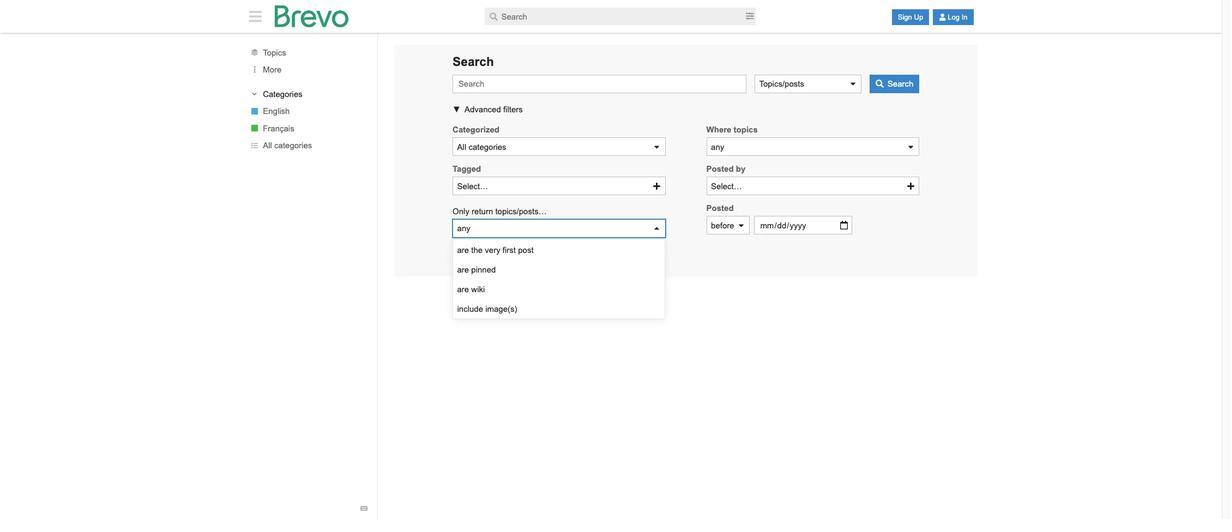 Task type: describe. For each thing, give the bounding box(es) containing it.
1 horizontal spatial all
[[457, 142, 466, 152]]

more button
[[239, 61, 377, 78]]

up
[[914, 13, 923, 21]]

categorized
[[453, 125, 499, 134]]

topics/posts
[[759, 79, 804, 89]]

list image
[[251, 142, 258, 149]]

date date field
[[754, 216, 852, 235]]

log
[[948, 13, 960, 21]]

in
[[962, 13, 968, 21]]

english link
[[239, 102, 377, 120]]

search inside search button
[[888, 79, 914, 89]]

keyboard shortcuts image
[[360, 505, 368, 512]]

topics link
[[239, 44, 377, 61]]

categories inside search box
[[469, 142, 506, 152]]

only return topics/posts…
[[453, 207, 547, 216]]

any for where
[[711, 142, 724, 152]]

posted for posted by
[[706, 164, 734, 174]]

layer group image
[[251, 49, 258, 56]]

sign up button
[[892, 9, 929, 25]]

advanced filters
[[465, 104, 523, 114]]

by for posted
[[736, 164, 746, 174]]

all categories link
[[239, 137, 377, 154]]

topics/posts…
[[495, 207, 547, 216]]

0 horizontal spatial all
[[263, 141, 272, 150]]

before
[[711, 221, 734, 230]]

search button
[[870, 75, 919, 93]]

0 horizontal spatial categories
[[274, 141, 312, 150]]

categories
[[263, 89, 303, 99]]

return
[[472, 207, 493, 216]]

count
[[506, 257, 524, 265]]

Search text field
[[485, 8, 744, 25]]

all categories inside all categories link
[[263, 141, 312, 150]]

and
[[526, 257, 538, 265]]

log in button
[[933, 9, 974, 25]]

0 vertical spatial search
[[453, 54, 494, 68]]

all categories inside search box
[[457, 142, 506, 152]]

3 radio item from the top
[[453, 279, 665, 299]]

select… for posted by
[[711, 182, 742, 191]]

more
[[263, 65, 282, 74]]

topic
[[539, 257, 555, 265]]



Task type: vqa. For each thing, say whether or not it's contained in the screenshot.


Task type: locate. For each thing, give the bounding box(es) containing it.
posted
[[706, 164, 734, 174], [706, 204, 734, 213]]

log in
[[948, 13, 968, 21]]

search main content
[[239, 33, 983, 519]]

enter search keyword text field
[[453, 75, 746, 93]]

sign up
[[898, 13, 923, 21]]

posted down where
[[706, 164, 734, 174]]

1 vertical spatial by
[[481, 257, 489, 265]]

None search field
[[394, 45, 978, 319]]

0 horizontal spatial search
[[453, 54, 494, 68]]

posted up before
[[706, 204, 734, 213]]

1 select… from the left
[[457, 182, 488, 191]]

topics
[[263, 48, 286, 57]]

1 vertical spatial any
[[457, 224, 470, 233]]

4 radio item from the top
[[453, 299, 665, 318]]

select…
[[457, 182, 488, 191], [711, 182, 742, 191]]

filter by post count and topic views
[[463, 257, 574, 265]]

filter
[[463, 257, 479, 265]]

search
[[453, 54, 494, 68], [888, 79, 914, 89]]

1 horizontal spatial by
[[736, 164, 746, 174]]

radio item
[[453, 240, 665, 260], [453, 260, 665, 279], [453, 279, 665, 299], [453, 299, 665, 318]]

open advanced search image
[[746, 12, 754, 20]]

1 horizontal spatial select…
[[711, 182, 742, 191]]

any down only
[[457, 224, 470, 233]]

1 horizontal spatial search
[[888, 79, 914, 89]]

search image
[[490, 12, 498, 20], [876, 80, 884, 88]]

all categories down categorized
[[457, 142, 506, 152]]

1 horizontal spatial any
[[711, 142, 724, 152]]

2 radio item from the top
[[453, 260, 665, 279]]

sign
[[898, 13, 912, 21]]

all down categorized
[[457, 142, 466, 152]]

0 vertical spatial search image
[[490, 12, 498, 20]]

posted by
[[706, 164, 746, 174]]

filters
[[503, 104, 523, 114]]

posted for posted
[[706, 204, 734, 213]]

by down the topics
[[736, 164, 746, 174]]

where topics
[[706, 125, 758, 134]]

region inside search main content
[[394, 276, 978, 293]]

2 posted from the top
[[706, 204, 734, 213]]

hide sidebar image
[[246, 9, 265, 24]]

all categories down français
[[263, 141, 312, 150]]

by
[[736, 164, 746, 174], [481, 257, 489, 265]]

tagged
[[453, 164, 481, 174]]

by for filter
[[481, 257, 489, 265]]

1 horizontal spatial categories
[[469, 142, 506, 152]]

0 vertical spatial posted
[[706, 164, 734, 174]]

user image
[[939, 14, 946, 21]]

any for only
[[457, 224, 470, 233]]

menu
[[453, 240, 665, 318]]

1 horizontal spatial all categories
[[457, 142, 506, 152]]

none search field inside search main content
[[394, 45, 978, 319]]

none search field containing search
[[394, 45, 978, 319]]

1 horizontal spatial search image
[[876, 80, 884, 88]]

all categories
[[263, 141, 312, 150], [457, 142, 506, 152]]

any down where
[[711, 142, 724, 152]]

all right list image
[[263, 141, 272, 150]]

0 horizontal spatial any
[[457, 224, 470, 233]]

0 vertical spatial any
[[711, 142, 724, 152]]

2 select… from the left
[[711, 182, 742, 191]]

region
[[394, 276, 978, 293]]

1 vertical spatial search
[[888, 79, 914, 89]]

brevo community image
[[275, 5, 349, 27]]

0 horizontal spatial select…
[[457, 182, 488, 191]]

post
[[491, 257, 504, 265]]

any
[[711, 142, 724, 152], [457, 224, 470, 233]]

0 vertical spatial by
[[736, 164, 746, 174]]

ellipsis v image
[[249, 66, 260, 73]]

français link
[[239, 120, 377, 137]]

select… down tagged
[[457, 182, 488, 191]]

0 horizontal spatial search image
[[490, 12, 498, 20]]

angle down image
[[251, 90, 258, 97]]

topics
[[734, 125, 758, 134]]

1 vertical spatial search image
[[876, 80, 884, 88]]

select… down posted by
[[711, 182, 742, 191]]

only
[[453, 207, 469, 216]]

english
[[263, 106, 290, 116]]

1 vertical spatial posted
[[706, 204, 734, 213]]

views
[[556, 257, 574, 265]]

by left post
[[481, 257, 489, 265]]

menu inside search box
[[453, 240, 665, 318]]

where
[[706, 125, 731, 134]]

search image inside search button
[[876, 80, 884, 88]]

categories button
[[249, 88, 367, 99]]

categories down français
[[274, 141, 312, 150]]

0 horizontal spatial by
[[481, 257, 489, 265]]

0 horizontal spatial all categories
[[263, 141, 312, 150]]

advanced
[[465, 104, 501, 114]]

select… for tagged
[[457, 182, 488, 191]]

categories
[[274, 141, 312, 150], [469, 142, 506, 152]]

all
[[263, 141, 272, 150], [457, 142, 466, 152]]

1 radio item from the top
[[453, 240, 665, 260]]

categories down categorized
[[469, 142, 506, 152]]

français
[[263, 124, 294, 133]]

1 posted from the top
[[706, 164, 734, 174]]



